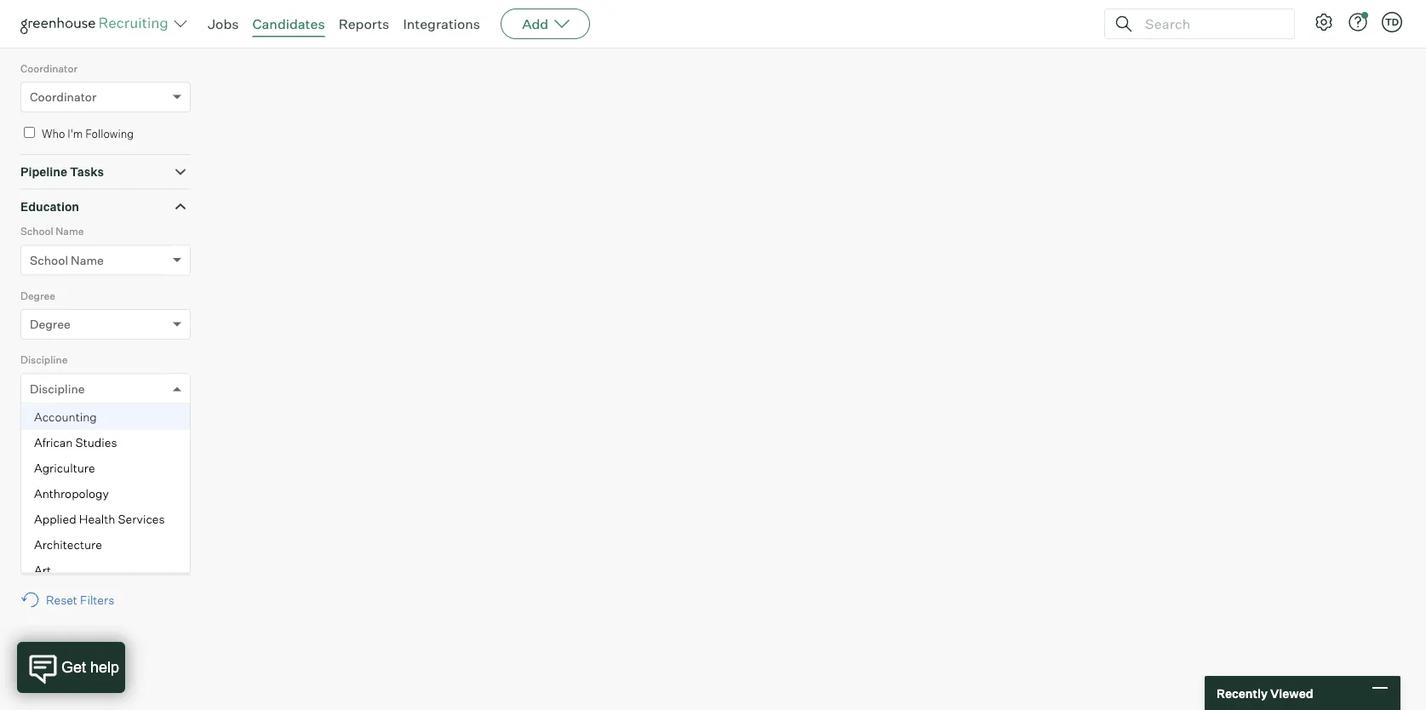 Task type: locate. For each thing, give the bounding box(es) containing it.
school
[[20, 225, 53, 238], [30, 253, 68, 268]]

coordinator up who
[[30, 90, 97, 104]]

add button
[[501, 9, 590, 39]]

month for end
[[30, 510, 66, 525]]

year for education end
[[115, 510, 140, 525]]

year
[[115, 445, 140, 460], [115, 510, 140, 525]]

end
[[71, 482, 90, 495]]

most
[[42, 547, 67, 561]]

who i'm following
[[42, 127, 134, 141]]

school name down pipeline
[[20, 225, 84, 238]]

i'm
[[68, 127, 83, 141]]

pipeline tasks
[[20, 165, 104, 179]]

year for education start
[[115, 445, 140, 460]]

coordinator
[[20, 62, 78, 75], [30, 90, 97, 104]]

reset
[[46, 592, 77, 607]]

school name up degree 'element'
[[30, 253, 104, 268]]

name down pipeline tasks
[[56, 225, 84, 238]]

education for education
[[20, 199, 79, 214]]

jobs
[[208, 15, 239, 32]]

recent
[[70, 547, 106, 561]]

school up degree 'element'
[[30, 253, 68, 268]]

anthropology
[[34, 486, 109, 501]]

health
[[79, 511, 115, 526]]

year down anthropology option
[[115, 510, 140, 525]]

start
[[71, 418, 95, 431]]

1 year from the top
[[115, 445, 140, 460]]

2 month from the top
[[30, 510, 66, 525]]

month for start
[[30, 445, 66, 460]]

accounting option
[[21, 404, 190, 430]]

0 vertical spatial school
[[20, 225, 53, 238]]

education for education start
[[20, 418, 69, 431]]

architecture option
[[21, 532, 190, 557]]

education down pipeline
[[20, 199, 79, 214]]

education
[[20, 199, 79, 214], [20, 418, 69, 431], [20, 482, 69, 495], [108, 547, 159, 561]]

anthropology option
[[21, 481, 190, 506]]

1 vertical spatial discipline
[[30, 381, 85, 396]]

education up african
[[20, 418, 69, 431]]

jobs link
[[208, 15, 239, 32]]

school name element
[[20, 223, 191, 288]]

1 month from the top
[[30, 445, 66, 460]]

school down pipeline
[[20, 225, 53, 238]]

candidates link
[[252, 15, 325, 32]]

1 vertical spatial month
[[30, 510, 66, 525]]

add
[[522, 15, 549, 32]]

discipline
[[20, 354, 68, 366], [30, 381, 85, 396]]

0 vertical spatial year
[[115, 445, 140, 460]]

0 vertical spatial month
[[30, 445, 66, 460]]

reports
[[339, 15, 389, 32]]

who
[[42, 127, 65, 141]]

Search text field
[[1141, 11, 1279, 36]]

discipline element
[[20, 352, 191, 583]]

1 vertical spatial degree
[[30, 317, 71, 332]]

None field
[[30, 374, 34, 403]]

1 vertical spatial coordinator
[[30, 90, 97, 104]]

name
[[56, 225, 84, 238], [71, 253, 104, 268]]

education down 'agriculture'
[[20, 482, 69, 495]]

reset filters
[[46, 592, 114, 607]]

architecture
[[34, 537, 102, 552]]

art
[[34, 563, 51, 577]]

year down accounting "option"
[[115, 445, 140, 460]]

td button
[[1379, 9, 1406, 36]]

0 vertical spatial school name
[[20, 225, 84, 238]]

0 vertical spatial discipline
[[20, 354, 68, 366]]

name up degree 'element'
[[71, 253, 104, 268]]

1 vertical spatial name
[[71, 253, 104, 268]]

1 vertical spatial year
[[115, 510, 140, 525]]

education for education end
[[20, 482, 69, 495]]

recently
[[1217, 686, 1268, 701]]

0 vertical spatial name
[[56, 225, 84, 238]]

applied health services
[[34, 511, 165, 526]]

viewed
[[1270, 686, 1313, 701]]

list box containing accounting
[[21, 404, 190, 583]]

Most Recent Education Only checkbox
[[24, 547, 35, 558]]

school name
[[20, 225, 84, 238], [30, 253, 104, 268]]

degree
[[20, 289, 55, 302], [30, 317, 71, 332]]

month down education end
[[30, 510, 66, 525]]

month
[[30, 445, 66, 460], [30, 510, 66, 525]]

0 vertical spatial degree
[[20, 289, 55, 302]]

list box
[[21, 404, 190, 583]]

month down the education start
[[30, 445, 66, 460]]

accounting
[[34, 409, 97, 424]]

only
[[162, 547, 185, 561]]

2 year from the top
[[115, 510, 140, 525]]

coordinator down recruiter
[[20, 62, 78, 75]]



Task type: vqa. For each thing, say whether or not it's contained in the screenshot.
african studies
yes



Task type: describe. For each thing, give the bounding box(es) containing it.
african
[[34, 435, 73, 450]]

coordinator element
[[20, 60, 191, 124]]

recruiter
[[30, 25, 81, 40]]

configure image
[[1314, 12, 1334, 32]]

list box inside discipline element
[[21, 404, 190, 583]]

education down services
[[108, 547, 159, 561]]

1 vertical spatial school name
[[30, 253, 104, 268]]

1 vertical spatial school
[[30, 253, 68, 268]]

filters
[[80, 592, 114, 607]]

african studies option
[[21, 430, 190, 455]]

none field inside discipline element
[[30, 374, 34, 403]]

services
[[118, 511, 165, 526]]

art option
[[21, 557, 190, 583]]

integrations
[[403, 15, 480, 32]]

td
[[1385, 16, 1399, 28]]

recently viewed
[[1217, 686, 1313, 701]]

0 vertical spatial coordinator
[[20, 62, 78, 75]]

candidates
[[252, 15, 325, 32]]

tasks
[[70, 165, 104, 179]]

degree element
[[20, 288, 191, 352]]

reset filters button
[[20, 584, 123, 616]]

education start
[[20, 418, 95, 431]]

applied
[[34, 511, 76, 526]]

reports link
[[339, 15, 389, 32]]

studies
[[75, 435, 117, 450]]

agriculture
[[34, 460, 95, 475]]

integrations link
[[403, 15, 480, 32]]

td button
[[1382, 12, 1402, 32]]

agriculture option
[[21, 455, 190, 481]]

following
[[85, 127, 134, 141]]

most recent education only
[[42, 547, 185, 561]]

education end
[[20, 482, 90, 495]]

pipeline
[[20, 165, 67, 179]]

applied health services option
[[21, 506, 190, 532]]

greenhouse recruiting image
[[20, 14, 174, 34]]

Who I'm Following checkbox
[[24, 127, 35, 138]]

african studies
[[34, 435, 117, 450]]



